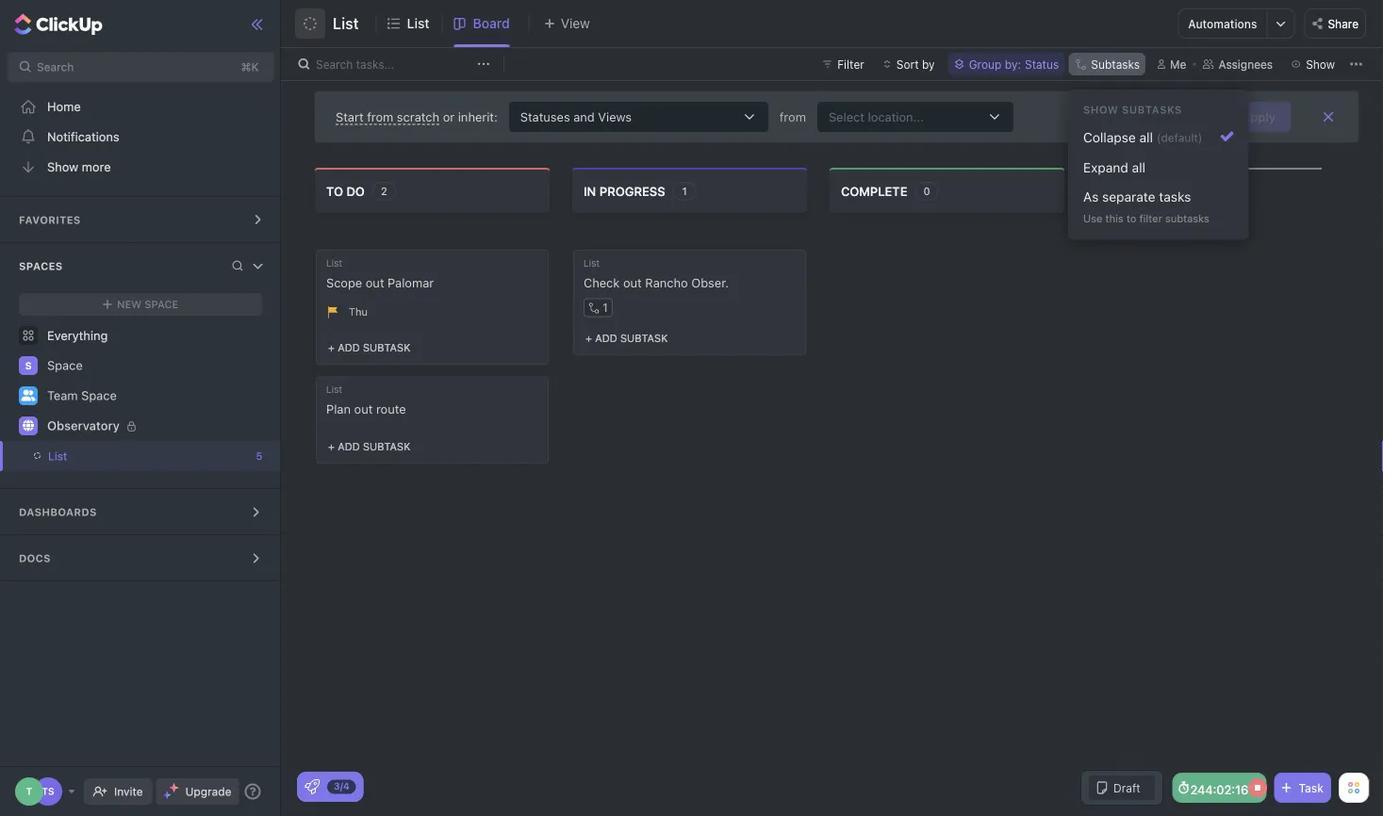 Task type: locate. For each thing, give the bounding box(es) containing it.
+ up plan
[[328, 342, 335, 354]]

to
[[326, 184, 343, 198], [1127, 213, 1137, 225]]

route
[[376, 402, 406, 417]]

home
[[47, 100, 81, 114]]

0 horizontal spatial search
[[37, 60, 74, 74]]

1 horizontal spatial show
[[1084, 104, 1119, 116]]

in progress
[[584, 184, 666, 198]]

0 vertical spatial show
[[1084, 104, 1119, 116]]

1 vertical spatial subtasks
[[1166, 213, 1210, 225]]

0 vertical spatial space
[[145, 299, 179, 311]]

me
[[1171, 58, 1187, 71]]

+ add subtask up list plan out route
[[328, 342, 411, 354]]

1 horizontal spatial 1
[[682, 185, 687, 198]]

more
[[82, 160, 111, 174]]

add
[[1173, 183, 1199, 198], [595, 333, 618, 345], [338, 342, 360, 354], [338, 441, 360, 453]]

space right new in the top of the page
[[145, 299, 179, 311]]

1 vertical spatial all
[[1132, 160, 1146, 175]]

+ add subtask for scope
[[328, 342, 411, 354]]

2 vertical spatial space
[[81, 389, 117, 403]]

1 horizontal spatial list link
[[407, 0, 437, 47]]

subtask up list plan out route
[[363, 342, 411, 354]]

out
[[366, 275, 384, 290], [623, 275, 642, 290], [354, 402, 373, 417]]

all inside 'expand all' button
[[1132, 160, 1146, 175]]

filter
[[1140, 213, 1163, 225]]

out for rancho
[[623, 275, 642, 290]]

search left "tasks..."
[[316, 58, 353, 71]]

globe image
[[23, 420, 34, 431]]

1 vertical spatial to
[[1127, 213, 1137, 225]]

0 horizontal spatial to
[[326, 184, 343, 198]]

list button
[[325, 3, 359, 44]]

list link up "search tasks..." text box
[[407, 0, 437, 47]]

0 vertical spatial all
[[1140, 130, 1153, 145]]

space up observatory
[[81, 389, 117, 403]]

subtask
[[621, 333, 668, 345], [363, 342, 411, 354], [363, 441, 411, 453]]

rancho
[[645, 275, 688, 290]]

docs
[[19, 553, 51, 565]]

1 vertical spatial list link
[[0, 441, 244, 472]]

to left do
[[326, 184, 343, 198]]

1 right progress
[[682, 185, 687, 198]]

team
[[47, 389, 78, 403]]

1
[[682, 185, 687, 198], [603, 301, 608, 315]]

all down collapse all (default)
[[1132, 160, 1146, 175]]

search
[[316, 58, 353, 71], [37, 60, 74, 74]]

new
[[117, 299, 142, 311]]

search for search tasks...
[[316, 58, 353, 71]]

dashboards
[[19, 507, 97, 519]]

scope
[[326, 275, 362, 290]]

inherit:
[[458, 110, 498, 124]]

subtask down rancho
[[621, 333, 668, 345]]

search tasks...
[[316, 58, 394, 71]]

all
[[1140, 130, 1153, 145], [1132, 160, 1146, 175]]

out right scope
[[366, 275, 384, 290]]

out right plan
[[354, 402, 373, 417]]

list scope out palomar
[[326, 257, 434, 290]]

+
[[1162, 183, 1169, 198], [586, 333, 592, 345], [328, 342, 335, 354], [328, 441, 335, 453]]

show up collapse
[[1084, 104, 1119, 116]]

list
[[333, 15, 359, 33], [407, 16, 430, 31], [326, 257, 342, 268], [584, 257, 600, 268], [326, 384, 342, 395], [48, 450, 67, 463]]

+ add subtask for check
[[586, 333, 668, 345]]

obser.
[[692, 275, 729, 290]]

everything
[[47, 329, 108, 343]]

search inside the sidebar navigation
[[37, 60, 74, 74]]

board link
[[473, 0, 518, 47]]

subtasks up collapse all (default)
[[1122, 104, 1183, 116]]

out inside list scope out palomar
[[366, 275, 384, 290]]

space up team
[[47, 359, 83, 373]]

list up search tasks...
[[333, 15, 359, 33]]

0 vertical spatial list link
[[407, 0, 437, 47]]

+ add subtask
[[586, 333, 668, 345], [328, 342, 411, 354], [328, 441, 411, 453]]

1 horizontal spatial search
[[316, 58, 353, 71]]

expand
[[1084, 160, 1129, 175]]

1 vertical spatial show
[[47, 160, 78, 174]]

share button
[[1305, 8, 1367, 39]]

out for palomar
[[366, 275, 384, 290]]

3/4
[[334, 781, 350, 792]]

0 vertical spatial 1
[[682, 185, 687, 198]]

add down "check"
[[595, 333, 618, 345]]

list down observatory
[[48, 450, 67, 463]]

complete
[[841, 184, 908, 198]]

show left more
[[47, 160, 78, 174]]

out for route
[[354, 402, 373, 417]]

from
[[367, 110, 394, 124]]

search up home
[[37, 60, 74, 74]]

sidebar navigation
[[0, 0, 282, 817]]

show inside the sidebar navigation
[[47, 160, 78, 174]]

out inside "list check out rancho obser."
[[623, 275, 642, 290]]

to right this
[[1127, 213, 1137, 225]]

or
[[443, 110, 455, 124]]

start
[[336, 110, 364, 124]]

list link down observatory
[[0, 441, 244, 472]]

list up scope
[[326, 257, 342, 268]]

space link
[[47, 351, 265, 381]]

list up plan
[[326, 384, 342, 395]]

all for collapse
[[1140, 130, 1153, 145]]

0 horizontal spatial show
[[47, 160, 78, 174]]

observatory link
[[47, 411, 265, 441]]

1 horizontal spatial to
[[1127, 213, 1137, 225]]

show
[[1084, 104, 1119, 116], [47, 160, 78, 174]]

collapse all (default)
[[1084, 130, 1203, 145]]

tasks
[[1160, 189, 1192, 205]]

list up "check"
[[584, 257, 600, 268]]

+ add subtask down "check"
[[586, 333, 668, 345]]

space
[[145, 299, 179, 311], [47, 359, 83, 373], [81, 389, 117, 403]]

subtasks
[[1122, 104, 1183, 116], [1166, 213, 1210, 225]]

1 down "check"
[[603, 301, 608, 315]]

subtask down route
[[363, 441, 411, 453]]

list link
[[407, 0, 437, 47], [0, 441, 244, 472]]

out right "check"
[[623, 275, 642, 290]]

out inside list plan out route
[[354, 402, 373, 417]]

start from scratch or inherit:
[[336, 110, 498, 124]]

1 vertical spatial space
[[47, 359, 83, 373]]

all down the show subtasks
[[1140, 130, 1153, 145]]

subtasks down tasks
[[1166, 213, 1210, 225]]

1 vertical spatial 1
[[603, 301, 608, 315]]

collapse
[[1084, 130, 1136, 145]]

0 horizontal spatial list link
[[0, 441, 244, 472]]

+ add subtask down route
[[328, 441, 411, 453]]

separate
[[1103, 189, 1156, 205]]



Task type: describe. For each thing, give the bounding box(es) containing it.
subtask for rancho
[[621, 333, 668, 345]]

244:02:16
[[1191, 783, 1249, 797]]

subtasks button
[[1069, 53, 1146, 75]]

share
[[1328, 17, 1359, 30]]

team space
[[47, 389, 117, 403]]

check
[[584, 275, 620, 290]]

this
[[1106, 213, 1124, 225]]

subtasks inside the as separate tasks use this to filter subtasks
[[1166, 213, 1210, 225]]

as
[[1084, 189, 1099, 205]]

(default)
[[1157, 131, 1203, 144]]

board
[[473, 16, 510, 31]]

+ down "check"
[[586, 333, 592, 345]]

palomar
[[388, 275, 434, 290]]

0 vertical spatial subtasks
[[1122, 104, 1183, 116]]

list inside list scope out palomar
[[326, 257, 342, 268]]

space for team
[[81, 389, 117, 403]]

list inside list plan out route
[[326, 384, 342, 395]]

2
[[381, 185, 388, 198]]

automations button
[[1179, 9, 1267, 38]]

do
[[347, 184, 365, 198]]

list up "search tasks..." text box
[[407, 16, 430, 31]]

to inside the as separate tasks use this to filter subtasks
[[1127, 213, 1137, 225]]

in
[[584, 184, 596, 198]]

subtasks
[[1092, 58, 1140, 71]]

all for expand
[[1132, 160, 1146, 175]]

use
[[1084, 213, 1103, 225]]

space for new
[[145, 299, 179, 311]]

status
[[1202, 183, 1248, 198]]

Search tasks... text field
[[316, 51, 473, 77]]

⌘k
[[241, 60, 259, 74]]

task
[[1299, 782, 1324, 795]]

add up list plan out route
[[338, 342, 360, 354]]

0 vertical spatial to
[[326, 184, 343, 198]]

search for search
[[37, 60, 74, 74]]

observatory
[[47, 419, 120, 433]]

favorites button
[[0, 197, 282, 242]]

assignees
[[1219, 58, 1273, 71]]

automations
[[1189, 17, 1258, 30]]

expand all
[[1084, 160, 1146, 175]]

notifications
[[47, 130, 119, 144]]

add down 'expand all' button
[[1173, 183, 1199, 198]]

+ down 'expand all' button
[[1162, 183, 1169, 198]]

progress
[[600, 184, 666, 198]]

plan
[[326, 402, 351, 417]]

start from scratch link
[[336, 110, 440, 125]]

0 horizontal spatial 1
[[603, 301, 608, 315]]

subtask for palomar
[[363, 342, 411, 354]]

+ down plan
[[328, 441, 335, 453]]

to do
[[326, 184, 365, 198]]

upgrade link
[[156, 779, 239, 805]]

show for show more
[[47, 160, 78, 174]]

show subtasks
[[1084, 104, 1183, 116]]

list check out rancho obser.
[[584, 257, 729, 290]]

team space link
[[47, 381, 265, 411]]

list inside button
[[333, 15, 359, 33]]

add down plan
[[338, 441, 360, 453]]

me button
[[1150, 53, 1195, 75]]

5
[[256, 450, 263, 463]]

tasks...
[[356, 58, 394, 71]]

user group image
[[21, 390, 35, 401]]

notifications link
[[0, 122, 282, 152]]

as separate tasks use this to filter subtasks
[[1084, 189, 1210, 225]]

show more
[[47, 160, 111, 174]]

list inside "list check out rancho obser."
[[584, 257, 600, 268]]

upgrade
[[185, 786, 232, 799]]

expand all button
[[1076, 153, 1242, 183]]

list inside the sidebar navigation
[[48, 450, 67, 463]]

assignees button
[[1195, 53, 1282, 75]]

list plan out route
[[326, 384, 406, 417]]

onboarding checklist button image
[[305, 780, 320, 795]]

show for show subtasks
[[1084, 104, 1119, 116]]

onboarding checklist button element
[[305, 780, 320, 795]]

scratch
[[397, 110, 440, 124]]

invite
[[114, 786, 143, 799]]

everything link
[[0, 321, 282, 351]]

favorites
[[19, 214, 81, 226]]

new space
[[117, 299, 179, 311]]

+ add status
[[1162, 183, 1248, 198]]

0
[[924, 185, 931, 198]]

home link
[[0, 91, 282, 122]]



Task type: vqa. For each thing, say whether or not it's contained in the screenshot.
Collapse on the top right of the page
yes



